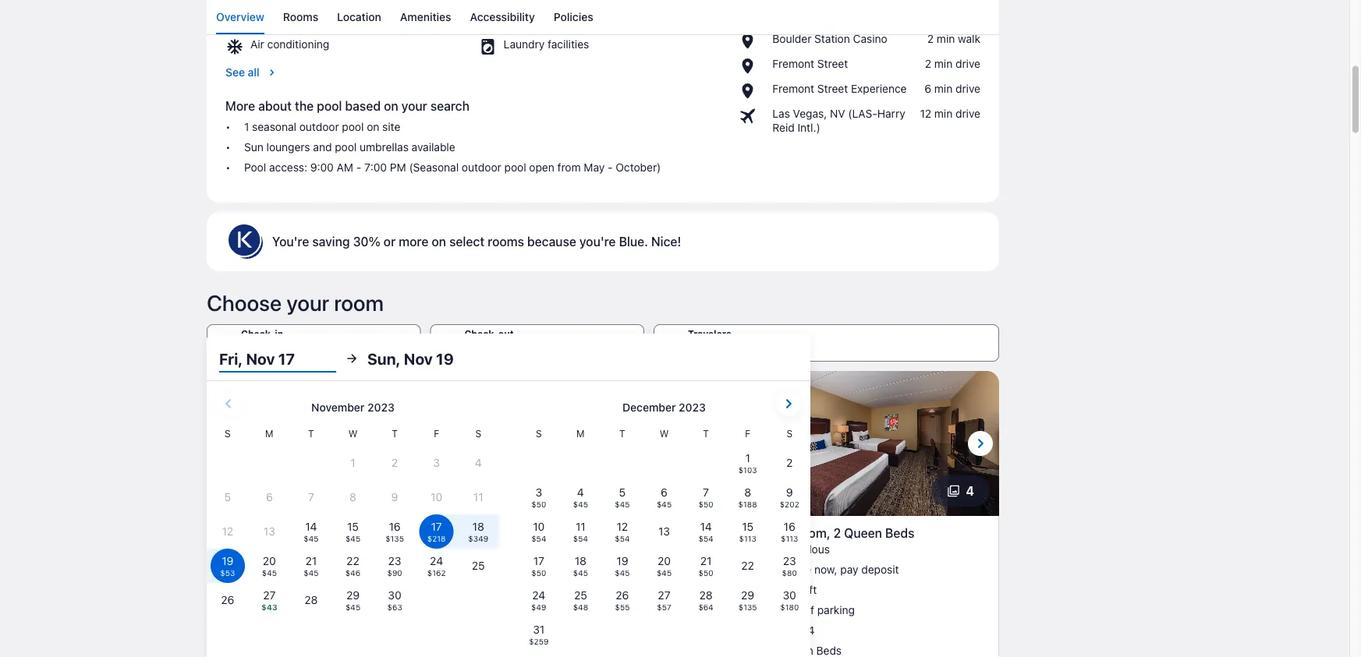 Task type: describe. For each thing, give the bounding box(es) containing it.
pay for king
[[573, 563, 591, 576]]

may
[[584, 161, 605, 174]]

parking for room
[[283, 604, 320, 617]]

october)
[[616, 161, 661, 174]]

pay for queen
[[840, 564, 859, 576]]

at
[[376, 526, 387, 541]]

fremont street
[[773, 57, 848, 70]]

m for december 2023
[[577, 428, 585, 439]]

you're saving 30% or more on select rooms because you're blue. nice!
[[272, 234, 681, 249]]

now, for 2
[[814, 564, 838, 576]]

amenities
[[400, 11, 451, 23]]

2 queen beds list item
[[751, 644, 990, 658]]

you're
[[272, 234, 309, 249]]

sleeps inside the 300 sq ft free self parking sleeps 2 1 king bed
[[504, 624, 538, 637]]

7:00
[[364, 161, 387, 174]]

min for 6 min drive
[[935, 82, 953, 95]]

300 sq ft for -
[[236, 584, 282, 597]]

king inside deluxe room, 1 king bed 8.9/10 fabulous
[[575, 526, 601, 541]]

deluxe for deluxe room, 1 king bed
[[483, 526, 523, 541]]

pool for umbrellas
[[335, 141, 357, 154]]

fremont for fremont street
[[773, 57, 815, 70]]

list containing boulder station casino
[[738, 32, 981, 135]]

sun, nov 19 button
[[367, 345, 484, 373]]

bar
[[504, 6, 521, 19]]

nov down 'choose' in the top of the page
[[241, 342, 263, 357]]

2 inside deluxe room, 2 queen beds 8.9/10 fabulous
[[834, 526, 841, 541]]

popular location image
[[738, 57, 766, 76]]

king inside the 300 sq ft free self parking sleeps 2 1 king bed
[[512, 645, 534, 658]]

3 t from the left
[[620, 428, 625, 439]]

very
[[250, 543, 273, 556]]

see
[[225, 66, 245, 79]]

november
[[311, 401, 365, 414]]

queen for 4
[[780, 645, 814, 658]]

8.2/10
[[216, 543, 247, 556]]

12 min drive
[[920, 107, 981, 120]]

nov 17 button
[[207, 324, 421, 362]]

deluxe room, 2 queen beds 8.9/10 fabulous
[[751, 526, 915, 556]]

accessibility
[[470, 11, 535, 23]]

on for based
[[384, 99, 398, 113]]

2 inside sleeps 4 2 queen beds
[[771, 645, 778, 658]]

2 s from the left
[[475, 428, 481, 439]]

umbrellas
[[360, 141, 409, 154]]

1 inside the 300 sq ft free self parking sleeps 2 1 king bed
[[504, 645, 509, 658]]

see all
[[225, 66, 259, 79]]

airport image
[[738, 107, 766, 125]]

f for november 2023
[[434, 428, 439, 439]]

room, for 1
[[526, 526, 563, 541]]

december
[[623, 401, 676, 414]]

free self parking list item for bed
[[483, 604, 723, 618]]

outdoor inside pool access: 9:00 am - 7:00 pm (seasonal outdoor pool open from may - october) list item
[[462, 161, 501, 174]]

reserve now, pay deposit for 1
[[504, 563, 632, 576]]

ft for room
[[275, 584, 282, 597]]

1 seasonal outdoor pool on site
[[244, 120, 400, 133]]

select
[[449, 234, 485, 249]]

search
[[431, 99, 470, 113]]

overview link
[[216, 0, 264, 34]]

restaurant
[[250, 6, 305, 19]]

show next image image for deluxe room, 2 queen beds
[[971, 434, 990, 453]]

sun loungers and pool umbrellas available list item
[[225, 140, 720, 154]]

bed inside deluxe room, 1 king bed 8.9/10 fabulous
[[604, 526, 627, 541]]

w for december
[[660, 428, 669, 439]]

vegas,
[[793, 107, 827, 120]]

sun, nov 19
[[367, 349, 454, 368]]

6
[[925, 82, 932, 95]]

station
[[815, 32, 850, 45]]

open
[[529, 161, 554, 174]]

3 s from the left
[[536, 428, 542, 439]]

pool access: 9:00 am - 7:00 pm (seasonal outdoor pool open from may - october)
[[244, 161, 661, 174]]

reserve for 1
[[504, 563, 544, 576]]

sleeps inside sleeps 4 2 queen beds
[[771, 624, 805, 637]]

bed inside room - bed type assigned at check in 8.2/10 very good
[[261, 526, 284, 541]]

1 inside list item
[[244, 120, 249, 133]]

more about the pool based on your search
[[225, 99, 470, 113]]

4 t from the left
[[703, 428, 709, 439]]

facilities
[[548, 38, 589, 51]]

sun,
[[367, 349, 400, 368]]

check
[[390, 526, 427, 541]]

in
[[430, 526, 441, 541]]

desk, laptop workspace, blackout drapes, iron/ironing board image for bed
[[474, 371, 732, 516]]

boulder station casino
[[773, 32, 888, 45]]

laundry facilities
[[504, 38, 589, 51]]

harry
[[878, 107, 905, 120]]

laundry
[[504, 38, 545, 51]]

w for november
[[348, 428, 358, 439]]

amenities link
[[400, 0, 451, 34]]

2 min walk
[[927, 32, 981, 45]]

30%
[[353, 234, 380, 249]]

nv
[[830, 107, 845, 120]]

am
[[337, 161, 353, 174]]

nice!
[[651, 234, 681, 249]]

fabulous for 1
[[517, 543, 563, 556]]

nov for sun,
[[404, 349, 433, 368]]

12
[[920, 107, 932, 120]]

and
[[313, 141, 332, 154]]

reid
[[773, 121, 795, 134]]

nov 17
[[241, 342, 279, 357]]

17 inside button
[[278, 349, 295, 368]]

pool left open
[[504, 161, 526, 174]]

assigned
[[319, 526, 373, 541]]

300 for deluxe
[[771, 584, 791, 597]]

more
[[225, 99, 255, 113]]

1 5 from the left
[[432, 484, 440, 499]]

room
[[216, 526, 249, 541]]

choose
[[207, 290, 282, 315]]

reserve now, pay deposit for bed
[[236, 563, 364, 576]]

fri, nov 17 button
[[219, 345, 336, 373]]

1 5 button from the left
[[397, 476, 455, 507]]

drive for 12 min drive
[[956, 107, 981, 120]]

2 min drive
[[925, 57, 981, 70]]

more
[[399, 234, 429, 249]]

4 inside sleeps 4 2 queen beds
[[808, 624, 815, 637]]

sun
[[244, 141, 264, 154]]

reserve now, pay deposit for 2
[[771, 564, 899, 576]]

on for more
[[432, 234, 446, 249]]

fremont street experience
[[773, 82, 907, 95]]

4 inside the 4 button
[[966, 484, 974, 499]]

deluxe for deluxe room, 2 queen beds
[[751, 526, 790, 541]]

all
[[248, 66, 259, 79]]

300 sq ft list item for beds
[[751, 583, 990, 597]]

seasonal
[[252, 120, 296, 133]]

experience
[[851, 82, 907, 95]]

access:
[[269, 161, 307, 174]]

now, for 1
[[547, 563, 570, 576]]

pay for type
[[306, 563, 324, 576]]

because
[[527, 234, 576, 249]]

sq for room
[[260, 584, 272, 597]]

drive for 6 min drive
[[956, 82, 981, 95]]

casino
[[853, 32, 888, 45]]

parking for deluxe
[[817, 604, 855, 617]]

now, for bed
[[280, 563, 303, 576]]

based
[[345, 99, 381, 113]]

sq inside the 300 sq ft free self parking sleeps 2 1 king bed
[[527, 584, 539, 597]]

see all button
[[225, 56, 720, 79]]

popular location image for boulder
[[738, 32, 766, 51]]

2 inside the 300 sq ft free self parking sleeps 2 1 king bed
[[541, 624, 547, 637]]

nov for fri,
[[246, 349, 275, 368]]

the
[[295, 99, 314, 113]]

rooms
[[488, 234, 524, 249]]

300 sq ft for room,
[[771, 584, 817, 597]]

min for 12 min drive
[[935, 107, 953, 120]]

available
[[412, 141, 455, 154]]

intl.)
[[798, 121, 820, 134]]

drive for 2 min drive
[[956, 57, 981, 70]]



Task type: locate. For each thing, give the bounding box(es) containing it.
300 sq ft down very
[[236, 584, 282, 597]]

8.9/10 for deluxe room, 1 king bed
[[483, 543, 514, 556]]

min up 6 min drive
[[935, 57, 953, 70]]

0 horizontal spatial bed
[[261, 526, 284, 541]]

2 300 sq ft from the left
[[771, 584, 817, 597]]

2 free self parking list item from the left
[[483, 604, 723, 618]]

1 horizontal spatial outdoor
[[462, 161, 501, 174]]

room
[[334, 290, 384, 315]]

pool for on
[[342, 120, 364, 133]]

fabulous for 2
[[785, 543, 830, 556]]

reserve now, pay deposit list item down deluxe room, 2 queen beds 8.9/10 fabulous
[[751, 563, 990, 577]]

1 horizontal spatial deposit
[[594, 563, 632, 576]]

2 w from the left
[[660, 428, 669, 439]]

0 vertical spatial 4
[[966, 484, 974, 499]]

1 vertical spatial street
[[818, 82, 848, 95]]

3 now, from the left
[[814, 564, 838, 576]]

self up sleeps 4 2 queen beds
[[796, 604, 814, 617]]

sleeps 4 list item
[[751, 624, 990, 638]]

1 horizontal spatial free self parking
[[771, 604, 855, 617]]

9:00
[[310, 161, 334, 174]]

list containing 1 seasonal outdoor pool on site
[[225, 120, 720, 175]]

ft down deluxe room, 1 king bed 8.9/10 fabulous
[[542, 584, 550, 597]]

pay down deluxe room, 1 king bed 8.9/10 fabulous
[[573, 563, 591, 576]]

december 2023
[[623, 401, 706, 414]]

0 vertical spatial your
[[402, 99, 427, 113]]

show next image image
[[437, 434, 455, 453], [704, 434, 723, 453], [971, 434, 990, 453]]

free self parking for bed
[[236, 604, 320, 617]]

1 sq from the left
[[260, 584, 272, 597]]

2 300 sq ft list item from the left
[[483, 583, 723, 597]]

2 drive from the top
[[956, 82, 981, 95]]

saving
[[312, 234, 350, 249]]

t down november
[[308, 428, 314, 439]]

popular location image
[[738, 32, 766, 51], [738, 82, 766, 100]]

m for november 2023
[[265, 428, 274, 439]]

300 for room
[[236, 584, 257, 597]]

beds for room,
[[885, 526, 915, 541]]

1 t from the left
[[308, 428, 314, 439]]

17
[[267, 342, 279, 357], [278, 349, 295, 368]]

sq
[[260, 584, 272, 597], [527, 584, 539, 597], [794, 584, 806, 597]]

self for room
[[262, 604, 280, 617]]

now,
[[280, 563, 303, 576], [547, 563, 570, 576], [814, 564, 838, 576]]

queen inside sleeps 4 2 queen beds
[[780, 645, 814, 658]]

desk, laptop workspace, blackout drapes, iron/ironing board image
[[207, 371, 465, 516], [474, 371, 732, 516]]

(seasonal
[[409, 161, 459, 174]]

about
[[258, 99, 292, 113]]

1 horizontal spatial m
[[577, 428, 585, 439]]

sq down very
[[260, 584, 272, 597]]

drive down 6 min drive
[[956, 107, 981, 120]]

2023 for december 2023
[[679, 401, 706, 414]]

free self parking list item
[[216, 604, 455, 618], [483, 604, 723, 618], [751, 604, 990, 618]]

popular location image up popular location icon
[[738, 32, 766, 51]]

1 horizontal spatial now,
[[547, 563, 570, 576]]

street for fremont street
[[818, 57, 848, 70]]

1 horizontal spatial your
[[402, 99, 427, 113]]

0 horizontal spatial -
[[253, 526, 258, 541]]

2 free self parking from the left
[[771, 604, 855, 617]]

1 horizontal spatial 1
[[504, 645, 509, 658]]

17 inside button
[[267, 342, 279, 357]]

free self parking list item up sleeps 4 list item
[[751, 604, 990, 618]]

on left site
[[367, 120, 379, 133]]

0 horizontal spatial queen
[[780, 645, 814, 658]]

fabulous inside deluxe room, 2 queen beds 8.9/10 fabulous
[[785, 543, 830, 556]]

deposit
[[327, 563, 364, 576], [594, 563, 632, 576], [862, 564, 899, 576]]

reserve down very
[[236, 563, 277, 576]]

2 300 from the left
[[504, 584, 524, 597]]

8.9/10 inside deluxe room, 2 queen beds 8.9/10 fabulous
[[751, 543, 782, 556]]

now, down good
[[280, 563, 303, 576]]

show next image image for deluxe room, 1 king bed
[[704, 434, 723, 453]]

2 parking from the left
[[550, 604, 588, 617]]

bed
[[261, 526, 284, 541], [604, 526, 627, 541], [537, 645, 557, 658]]

2 m from the left
[[577, 428, 585, 439]]

medium image
[[266, 66, 278, 79]]

2 deposit from the left
[[594, 563, 632, 576]]

deposit for bed
[[594, 563, 632, 576]]

ft for deluxe
[[809, 584, 817, 597]]

pool up am
[[335, 141, 357, 154]]

popular location image for fremont
[[738, 82, 766, 100]]

4 button
[[932, 476, 990, 507]]

boulder
[[773, 32, 812, 45]]

deposit up sleeps 2 list item
[[594, 563, 632, 576]]

19
[[436, 349, 454, 368]]

street up nv
[[818, 82, 848, 95]]

fremont
[[773, 57, 815, 70], [773, 82, 815, 95]]

show previous image image
[[216, 434, 235, 453]]

nov left the 19
[[404, 349, 433, 368]]

pay down deluxe room, 2 queen beds 8.9/10 fabulous
[[840, 564, 859, 576]]

2 vertical spatial drive
[[956, 107, 981, 120]]

1 300 from the left
[[236, 584, 257, 597]]

3 show next image image from the left
[[971, 434, 990, 453]]

1 vertical spatial queen
[[780, 645, 814, 658]]

1 horizontal spatial sq
[[527, 584, 539, 597]]

- right the may
[[608, 161, 613, 174]]

1 horizontal spatial king
[[575, 526, 601, 541]]

3 deposit from the left
[[862, 564, 899, 576]]

outdoor up the and
[[299, 120, 339, 133]]

1 inside deluxe room, 1 king bed 8.9/10 fabulous
[[566, 526, 572, 541]]

conditioning
[[267, 38, 329, 51]]

deposit down deluxe room, 2 queen beds 8.9/10 fabulous
[[862, 564, 899, 576]]

1 vertical spatial beds
[[816, 645, 842, 658]]

1 now, from the left
[[280, 563, 303, 576]]

location link
[[337, 0, 381, 34]]

reserve now, pay deposit down deluxe room, 1 king bed 8.9/10 fabulous
[[504, 563, 632, 576]]

reserve now, pay deposit list item down deluxe room, 1 king bed 8.9/10 fabulous
[[483, 563, 723, 577]]

0 horizontal spatial free
[[236, 604, 259, 617]]

1 horizontal spatial -
[[356, 161, 361, 174]]

air
[[250, 38, 264, 51]]

deposit for beds
[[862, 564, 899, 576]]

4 up 2 queen beds list item
[[808, 624, 815, 637]]

parking down good
[[283, 604, 320, 617]]

reserve now, pay deposit list item
[[216, 563, 455, 577], [483, 563, 723, 577], [751, 563, 990, 577]]

300 sq ft up sleeps 4 2 queen beds
[[771, 584, 817, 597]]

0 vertical spatial on
[[384, 99, 398, 113]]

1 parking from the left
[[283, 604, 320, 617]]

3 self from the left
[[796, 604, 814, 617]]

now, down deluxe room, 2 queen beds 8.9/10 fabulous
[[814, 564, 838, 576]]

reserve now, pay deposit list item for beds
[[751, 563, 990, 577]]

2 horizontal spatial pay
[[840, 564, 859, 576]]

free self parking list item up sleeps 2 list item
[[483, 604, 723, 618]]

sq down deluxe room, 1 king bed 8.9/10 fabulous
[[527, 584, 539, 597]]

1 street from the top
[[818, 57, 848, 70]]

min left the walk
[[937, 32, 955, 45]]

list containing overview
[[207, 0, 999, 34]]

3 reserve now, pay deposit from the left
[[771, 564, 899, 576]]

4 right show all 4 images for deluxe room, 2 queen beds
[[966, 484, 974, 499]]

0 vertical spatial street
[[818, 57, 848, 70]]

1 fabulous from the left
[[517, 543, 563, 556]]

1 horizontal spatial on
[[384, 99, 398, 113]]

room, for 2
[[793, 526, 830, 541]]

t down december on the bottom
[[620, 428, 625, 439]]

1 sleeps from the left
[[504, 624, 538, 637]]

0 vertical spatial 1
[[244, 120, 249, 133]]

2 horizontal spatial 300
[[771, 584, 791, 597]]

free self parking list item down room - bed type assigned at check in 8.2/10 very good
[[216, 604, 455, 618]]

choose your room
[[207, 290, 384, 315]]

deposit down room - bed type assigned at check in 8.2/10 very good
[[327, 563, 364, 576]]

beds inside deluxe room, 2 queen beds 8.9/10 fabulous
[[885, 526, 915, 541]]

1 fremont from the top
[[773, 57, 815, 70]]

desk, laptop workspace, blackout drapes, iron/ironing board image for assigned
[[207, 371, 465, 516]]

1 m from the left
[[265, 428, 274, 439]]

type
[[287, 526, 316, 541]]

free inside the 300 sq ft free self parking sleeps 2 1 king bed
[[504, 604, 526, 617]]

1 vertical spatial 4
[[808, 624, 815, 637]]

1 w from the left
[[348, 428, 358, 439]]

2 horizontal spatial bed
[[604, 526, 627, 541]]

street for fremont street experience
[[818, 82, 848, 95]]

min right "6"
[[935, 82, 953, 95]]

1 vertical spatial on
[[367, 120, 379, 133]]

rooms link
[[283, 0, 318, 34]]

3 sq from the left
[[794, 584, 806, 597]]

0 horizontal spatial 5
[[432, 484, 440, 499]]

2 ft from the left
[[542, 584, 550, 597]]

300 sq ft list item down room - bed type assigned at check in 8.2/10 very good
[[216, 583, 455, 597]]

on inside list item
[[367, 120, 379, 133]]

1 horizontal spatial reserve now, pay deposit list item
[[483, 563, 723, 577]]

1 horizontal spatial reserve now, pay deposit
[[504, 563, 632, 576]]

3 free from the left
[[771, 604, 793, 617]]

room,
[[526, 526, 563, 541], [793, 526, 830, 541]]

1 horizontal spatial pay
[[573, 563, 591, 576]]

previous month image
[[219, 395, 238, 413]]

ft up sleeps 4 2 queen beds
[[809, 584, 817, 597]]

air conditioning
[[250, 38, 329, 51]]

pool up 'sun loungers and pool umbrellas available'
[[342, 120, 364, 133]]

deluxe inside deluxe room, 1 king bed 8.9/10 fabulous
[[483, 526, 523, 541]]

1 drive from the top
[[956, 57, 981, 70]]

0 horizontal spatial reserve now, pay deposit list item
[[216, 563, 455, 577]]

0 vertical spatial king
[[575, 526, 601, 541]]

0 vertical spatial drive
[[956, 57, 981, 70]]

1 horizontal spatial parking
[[550, 604, 588, 617]]

1 horizontal spatial deluxe
[[751, 526, 790, 541]]

- inside room - bed type assigned at check in 8.2/10 very good
[[253, 526, 258, 541]]

parking up sleeps 4 list item
[[817, 604, 855, 617]]

300 sq ft list item for assigned
[[216, 583, 455, 597]]

2 horizontal spatial self
[[796, 604, 814, 617]]

free self parking list item for assigned
[[216, 604, 455, 618]]

3 reserve now, pay deposit list item from the left
[[751, 563, 990, 577]]

8.9/10 for deluxe room, 2 queen beds
[[751, 543, 782, 556]]

8.9/10
[[483, 543, 514, 556], [751, 543, 782, 556]]

2 horizontal spatial show next image image
[[971, 434, 990, 453]]

2 self from the left
[[529, 604, 547, 617]]

fremont down boulder
[[773, 57, 815, 70]]

2 t from the left
[[392, 428, 398, 439]]

fremont up las
[[773, 82, 815, 95]]

w down november 2023
[[348, 428, 358, 439]]

policies
[[554, 11, 593, 23]]

pm
[[390, 161, 406, 174]]

1 ft from the left
[[275, 584, 282, 597]]

- up very
[[253, 526, 258, 541]]

2023 for november 2023
[[367, 401, 395, 414]]

300 sq ft list item up sleeps 2 list item
[[483, 583, 723, 597]]

1 self from the left
[[262, 604, 280, 617]]

300 up sleeps 4 2 queen beds
[[771, 584, 791, 597]]

2 free from the left
[[504, 604, 526, 617]]

2 horizontal spatial 1
[[566, 526, 572, 541]]

from
[[557, 161, 581, 174]]

2 room, from the left
[[793, 526, 830, 541]]

min right 12 at the right
[[935, 107, 953, 120]]

free
[[236, 604, 259, 617], [504, 604, 526, 617], [771, 604, 793, 617]]

room, inside deluxe room, 1 king bed 8.9/10 fabulous
[[526, 526, 563, 541]]

0 horizontal spatial room,
[[526, 526, 563, 541]]

2 horizontal spatial sq
[[794, 584, 806, 597]]

1
[[244, 120, 249, 133], [566, 526, 572, 541], [504, 645, 509, 658]]

2 sleeps from the left
[[771, 624, 805, 637]]

reserve for 2
[[771, 564, 812, 576]]

0 horizontal spatial ft
[[275, 584, 282, 597]]

deluxe inside deluxe room, 2 queen beds 8.9/10 fabulous
[[751, 526, 790, 541]]

1 desk, laptop workspace, blackout drapes, iron/ironing board image from the left
[[207, 371, 465, 516]]

0 horizontal spatial 8.9/10
[[483, 543, 514, 556]]

0 horizontal spatial pay
[[306, 563, 324, 576]]

self up sleeps 2 list item
[[529, 604, 547, 617]]

reserve now, pay deposit
[[236, 563, 364, 576], [504, 563, 632, 576], [771, 564, 899, 576]]

sleeps 2 list item
[[483, 624, 723, 638]]

outdoor down sun loungers and pool umbrellas available list item
[[462, 161, 501, 174]]

300 sq ft list item for bed
[[483, 583, 723, 597]]

loungers
[[266, 141, 310, 154]]

las vegas, nv (las-harry reid intl.)
[[773, 107, 905, 134]]

300 sq ft list item
[[216, 583, 455, 597], [483, 583, 723, 597], [751, 583, 990, 597]]

2 f from the left
[[745, 428, 751, 439]]

1 reserve now, pay deposit from the left
[[236, 563, 364, 576]]

beds for 4
[[816, 645, 842, 658]]

0 horizontal spatial reserve now, pay deposit
[[236, 563, 364, 576]]

2 horizontal spatial -
[[608, 161, 613, 174]]

1 pay from the left
[[306, 563, 324, 576]]

reserve for bed
[[236, 563, 277, 576]]

deluxe
[[483, 526, 523, 541], [751, 526, 790, 541]]

reserve now, pay deposit list item for assigned
[[216, 563, 455, 577]]

2 horizontal spatial free
[[771, 604, 793, 617]]

nov inside button
[[246, 349, 275, 368]]

2 vertical spatial on
[[432, 234, 446, 249]]

1 horizontal spatial 2023
[[679, 401, 706, 414]]

1 vertical spatial 1
[[566, 526, 572, 541]]

free for deluxe
[[771, 604, 793, 617]]

or
[[384, 234, 396, 249]]

drive down 2 min drive
[[956, 82, 981, 95]]

1 horizontal spatial free self parking list item
[[483, 604, 723, 618]]

0 horizontal spatial m
[[265, 428, 274, 439]]

bed inside the 300 sq ft free self parking sleeps 2 1 king bed
[[537, 645, 557, 658]]

sun loungers and pool umbrellas available
[[244, 141, 455, 154]]

pool
[[244, 161, 266, 174]]

1 king bed list item
[[483, 644, 723, 658]]

reserve down deluxe room, 2 queen beds 8.9/10 fabulous
[[771, 564, 812, 576]]

1 horizontal spatial beds
[[885, 526, 915, 541]]

4
[[966, 484, 974, 499], [808, 624, 815, 637]]

2 fremont from the top
[[773, 82, 815, 95]]

w
[[348, 428, 358, 439], [660, 428, 669, 439]]

3 parking from the left
[[817, 604, 855, 617]]

f for december 2023
[[745, 428, 751, 439]]

300 sq ft list item up sleeps 4 list item
[[751, 583, 990, 597]]

0 horizontal spatial king
[[512, 645, 534, 658]]

deluxe room, 1 king bed 8.9/10 fabulous
[[483, 526, 627, 556]]

3 drive from the top
[[956, 107, 981, 120]]

self down very
[[262, 604, 280, 617]]

parking inside the 300 sq ft free self parking sleeps 2 1 king bed
[[550, 604, 588, 617]]

1 free self parking list item from the left
[[216, 604, 455, 618]]

you're
[[580, 234, 616, 249]]

4 s from the left
[[787, 428, 793, 439]]

outdoor
[[299, 120, 339, 133], [462, 161, 501, 174]]

your
[[402, 99, 427, 113], [287, 290, 329, 315]]

1 horizontal spatial fabulous
[[785, 543, 830, 556]]

0 horizontal spatial desk, laptop workspace, blackout drapes, iron/ironing board image
[[207, 371, 465, 516]]

0 horizontal spatial fabulous
[[517, 543, 563, 556]]

1 horizontal spatial 8.9/10
[[751, 543, 782, 556]]

2023 right december on the bottom
[[679, 401, 706, 414]]

2 2023 from the left
[[679, 401, 706, 414]]

t down the december 2023
[[703, 428, 709, 439]]

0 horizontal spatial free self parking list item
[[216, 604, 455, 618]]

1 horizontal spatial w
[[660, 428, 669, 439]]

popular location image down popular location icon
[[738, 82, 766, 100]]

2 fabulous from the left
[[785, 543, 830, 556]]

drive down the walk
[[956, 57, 981, 70]]

pool up '1 seasonal outdoor pool on site'
[[317, 99, 342, 113]]

pool access: 9:00 am - 7:00 pm (seasonal outdoor pool open from may - october) list item
[[225, 161, 720, 175]]

1 deluxe from the left
[[483, 526, 523, 541]]

parking up sleeps 2 list item
[[550, 604, 588, 617]]

1 horizontal spatial show next image image
[[704, 434, 723, 453]]

2 5 button from the left
[[665, 476, 723, 507]]

300 inside the 300 sq ft free self parking sleeps 2 1 king bed
[[504, 584, 524, 597]]

2 horizontal spatial deposit
[[862, 564, 899, 576]]

sleeps 4 2 queen beds
[[771, 624, 842, 658]]

3 300 from the left
[[771, 584, 791, 597]]

2 reserve now, pay deposit list item from the left
[[483, 563, 723, 577]]

1 reserve now, pay deposit list item from the left
[[216, 563, 455, 577]]

0 horizontal spatial 300 sq ft
[[236, 584, 282, 597]]

walk
[[958, 32, 981, 45]]

fabulous inside deluxe room, 1 king bed 8.9/10 fabulous
[[517, 543, 563, 556]]

street down the station
[[818, 57, 848, 70]]

0 vertical spatial beds
[[885, 526, 915, 541]]

t down november 2023
[[392, 428, 398, 439]]

2 horizontal spatial reserve
[[771, 564, 812, 576]]

0 horizontal spatial sq
[[260, 584, 272, 597]]

0 horizontal spatial now,
[[280, 563, 303, 576]]

1 horizontal spatial free
[[504, 604, 526, 617]]

min for 2 min walk
[[937, 32, 955, 45]]

0 horizontal spatial your
[[287, 290, 329, 315]]

3 pay from the left
[[840, 564, 859, 576]]

2 deluxe from the left
[[751, 526, 790, 541]]

free self parking up sleeps 4 2 queen beds
[[771, 604, 855, 617]]

1 horizontal spatial 5 button
[[665, 476, 723, 507]]

reserve now, pay deposit down good
[[236, 563, 364, 576]]

deposit for assigned
[[327, 563, 364, 576]]

fremont for fremont street experience
[[773, 82, 815, 95]]

3 reserve from the left
[[771, 564, 812, 576]]

- right am
[[356, 161, 361, 174]]

outdoor inside 1 seasonal outdoor pool on site list item
[[299, 120, 339, 133]]

reserve now, pay deposit down deluxe room, 2 queen beds 8.9/10 fabulous
[[771, 564, 899, 576]]

300 sq ft
[[236, 584, 282, 597], [771, 584, 817, 597]]

ft down good
[[275, 584, 282, 597]]

2 show next image image from the left
[[704, 434, 723, 453]]

november 2023
[[311, 401, 395, 414]]

3 free self parking list item from the left
[[751, 604, 990, 618]]

ft inside the 300 sq ft free self parking sleeps 2 1 king bed
[[542, 584, 550, 597]]

min for 2 min drive
[[935, 57, 953, 70]]

1 horizontal spatial 300 sq ft list item
[[483, 583, 723, 597]]

sq for deluxe
[[794, 584, 806, 597]]

1 vertical spatial king
[[512, 645, 534, 658]]

1 300 sq ft from the left
[[236, 584, 282, 597]]

deluxe room, 2 queen beds | desk, laptop workspace, blackout drapes, iron/ironing board image
[[741, 371, 999, 516]]

1 seasonal outdoor pool on site list item
[[225, 120, 720, 134]]

3 300 sq ft list item from the left
[[751, 583, 990, 597]]

(las-
[[848, 107, 878, 120]]

pay down room - bed type assigned at check in 8.2/10 very good
[[306, 563, 324, 576]]

las
[[773, 107, 790, 120]]

2 horizontal spatial reserve now, pay deposit list item
[[751, 563, 990, 577]]

0 horizontal spatial on
[[367, 120, 379, 133]]

street
[[818, 57, 848, 70], [818, 82, 848, 95]]

room, inside deluxe room, 2 queen beds 8.9/10 fabulous
[[793, 526, 830, 541]]

2 vertical spatial 1
[[504, 645, 509, 658]]

your up nov 17 button
[[287, 290, 329, 315]]

0 horizontal spatial beds
[[816, 645, 842, 658]]

queen inside deluxe room, 2 queen beds 8.9/10 fabulous
[[844, 526, 882, 541]]

site
[[382, 120, 400, 133]]

on right more
[[432, 234, 446, 249]]

1 s from the left
[[225, 428, 231, 439]]

2 horizontal spatial 300 sq ft list item
[[751, 583, 990, 597]]

good
[[276, 543, 303, 556]]

1 deposit from the left
[[327, 563, 364, 576]]

sleeps
[[504, 624, 538, 637], [771, 624, 805, 637]]

0 horizontal spatial 2023
[[367, 401, 395, 414]]

queen
[[844, 526, 882, 541], [780, 645, 814, 658]]

self inside the 300 sq ft free self parking sleeps 2 1 king bed
[[529, 604, 547, 617]]

2 horizontal spatial reserve now, pay deposit
[[771, 564, 899, 576]]

2 sq from the left
[[527, 584, 539, 597]]

1 horizontal spatial queen
[[844, 526, 882, 541]]

2 now, from the left
[[547, 563, 570, 576]]

300 down deluxe room, 1 king bed 8.9/10 fabulous
[[504, 584, 524, 597]]

2023
[[367, 401, 395, 414], [679, 401, 706, 414]]

nov right fri,
[[246, 349, 275, 368]]

0 horizontal spatial deposit
[[327, 563, 364, 576]]

0 horizontal spatial 4
[[808, 624, 815, 637]]

300
[[236, 584, 257, 597], [504, 584, 524, 597], [771, 584, 791, 597]]

2 5 from the left
[[699, 484, 707, 499]]

free self parking for 2
[[771, 604, 855, 617]]

m
[[265, 428, 274, 439], [577, 428, 585, 439]]

300 down very
[[236, 584, 257, 597]]

accessibility link
[[470, 0, 535, 34]]

1 room, from the left
[[526, 526, 563, 541]]

2 horizontal spatial ft
[[809, 584, 817, 597]]

3 ft from the left
[[809, 584, 817, 597]]

on up site
[[384, 99, 398, 113]]

0 vertical spatial fremont
[[773, 57, 815, 70]]

on
[[384, 99, 398, 113], [367, 120, 379, 133], [432, 234, 446, 249]]

0 horizontal spatial deluxe
[[483, 526, 523, 541]]

2 reserve from the left
[[504, 563, 544, 576]]

overview
[[216, 11, 264, 23]]

2 8.9/10 from the left
[[751, 543, 782, 556]]

1 horizontal spatial desk, laptop workspace, blackout drapes, iron/ironing board image
[[474, 371, 732, 516]]

1 vertical spatial popular location image
[[738, 82, 766, 100]]

pool for based
[[317, 99, 342, 113]]

list
[[207, 0, 999, 34], [738, 32, 981, 135], [225, 120, 720, 175], [216, 563, 455, 658], [483, 563, 723, 658], [751, 563, 990, 658]]

1 vertical spatial your
[[287, 290, 329, 315]]

self
[[262, 604, 280, 617], [529, 604, 547, 617], [796, 604, 814, 617]]

0 horizontal spatial w
[[348, 428, 358, 439]]

2 horizontal spatial parking
[[817, 604, 855, 617]]

0 horizontal spatial 1
[[244, 120, 249, 133]]

2 street from the top
[[818, 82, 848, 95]]

fri, nov 17
[[219, 349, 295, 368]]

beds inside sleeps 4 2 queen beds
[[816, 645, 842, 658]]

1 horizontal spatial reserve
[[504, 563, 544, 576]]

location
[[337, 11, 381, 23]]

self for deluxe
[[796, 604, 814, 617]]

next month image
[[779, 395, 798, 413]]

1 2023 from the left
[[367, 401, 395, 414]]

1 free from the left
[[236, 604, 259, 617]]

policies link
[[554, 0, 593, 34]]

your left search
[[402, 99, 427, 113]]

1 free self parking from the left
[[236, 604, 320, 617]]

queen for room,
[[844, 526, 882, 541]]

1 reserve from the left
[[236, 563, 277, 576]]

reserve now, pay deposit list item for bed
[[483, 563, 723, 577]]

0 horizontal spatial f
[[434, 428, 439, 439]]

reserve down deluxe room, 1 king bed 8.9/10 fabulous
[[504, 563, 544, 576]]

2 popular location image from the top
[[738, 82, 766, 100]]

theme default image
[[308, 7, 322, 21]]

2023 right november
[[367, 401, 395, 414]]

1 f from the left
[[434, 428, 439, 439]]

pay
[[306, 563, 324, 576], [573, 563, 591, 576], [840, 564, 859, 576]]

show all 4 images for deluxe room, 2 queen beds image
[[947, 485, 960, 498]]

8.9/10 inside deluxe room, 1 king bed 8.9/10 fabulous
[[483, 543, 514, 556]]

1 horizontal spatial 4
[[966, 484, 974, 499]]

reserve now, pay deposit list item down room - bed type assigned at check in 8.2/10 very good
[[216, 563, 455, 577]]

1 horizontal spatial sleeps
[[771, 624, 805, 637]]

free self parking down good
[[236, 604, 320, 617]]

300 sq ft free self parking sleeps 2 1 king bed
[[504, 584, 588, 658]]

free self parking list item for beds
[[751, 604, 990, 618]]

2 desk, laptop workspace, blackout drapes, iron/ironing board image from the left
[[474, 371, 732, 516]]

1 popular location image from the top
[[738, 32, 766, 51]]

0 horizontal spatial show next image image
[[437, 434, 455, 453]]

1 horizontal spatial bed
[[537, 645, 557, 658]]

sq up sleeps 4 2 queen beds
[[794, 584, 806, 597]]

2 reserve now, pay deposit from the left
[[504, 563, 632, 576]]

parking
[[283, 604, 320, 617], [550, 604, 588, 617], [817, 604, 855, 617]]

1 horizontal spatial f
[[745, 428, 751, 439]]

free for room
[[236, 604, 259, 617]]

1 8.9/10 from the left
[[483, 543, 514, 556]]

w down the december 2023
[[660, 428, 669, 439]]

1 show next image image from the left
[[437, 434, 455, 453]]

2 pay from the left
[[573, 563, 591, 576]]

1 300 sq ft list item from the left
[[216, 583, 455, 597]]

now, down deluxe room, 1 king bed 8.9/10 fabulous
[[547, 563, 570, 576]]



Task type: vqa. For each thing, say whether or not it's contained in the screenshot.
beds related to 4
yes



